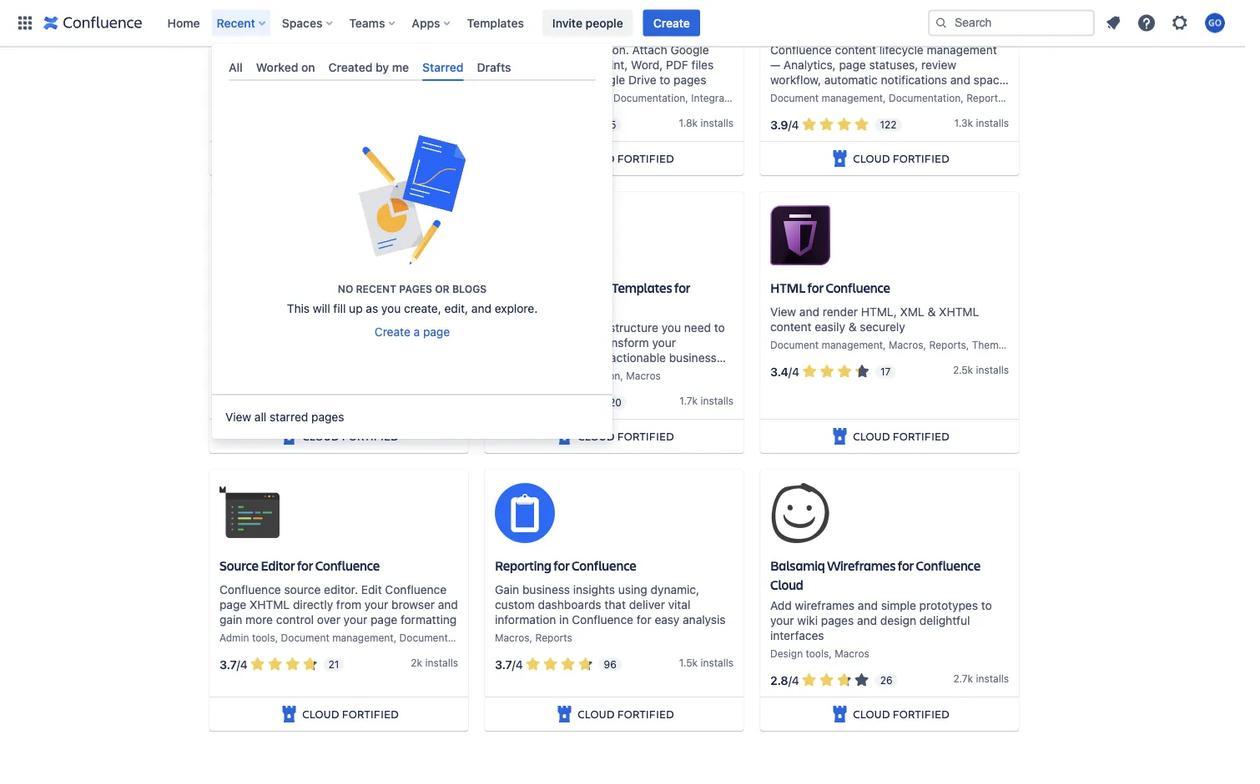 Task type: locate. For each thing, give the bounding box(es) containing it.
create for create
[[653, 16, 690, 30]]

reports inside view and render html, xml & xhtml content easily & securely document management , macros , reports , themes & styles
[[930, 339, 966, 351]]

your inside scaffolding forms & templates for confluence scaffolding adds the structure you need to capture, store and transform your confluence data into actionable business insights
[[652, 336, 676, 350]]

of
[[421, 58, 432, 72]]

4 for gain
[[516, 658, 523, 671]]

cloud for view
[[853, 429, 890, 444]]

you inside no recent pages or blogs this will fill up as you create, edit, and explore.
[[381, 302, 401, 316]]

1 3.7 / 4 from the left
[[220, 658, 248, 671]]

editor.
[[324, 583, 358, 597]]

over
[[317, 613, 341, 627]]

management up review
[[927, 43, 997, 57]]

and inside view and render html, xml & xhtml content easily & securely document management , macros , reports , themes & styles
[[800, 305, 820, 319]]

confluence down that
[[572, 613, 634, 627]]

for right docs
[[625, 17, 641, 35]]

fortified for content
[[893, 151, 950, 166]]

4 right 2.8
[[792, 674, 799, 687]]

, down information
[[530, 632, 533, 644]]

for down the deliver
[[637, 613, 652, 627]]

1 vertical spatial scaffolding
[[495, 321, 556, 335]]

2 cloud fortified app badge image from the left
[[555, 705, 575, 725]]

for left no
[[322, 279, 338, 297]]

statuses,
[[869, 58, 918, 72]]

on
[[301, 60, 315, 74], [310, 73, 324, 87]]

transform
[[597, 336, 649, 350]]

& inside scaffolding forms & templates for confluence scaffolding adds the structure you need to capture, store and transform your confluence data into actionable business insights
[[601, 279, 610, 297]]

3.9 / 4
[[770, 118, 799, 131]]

xhtml up more
[[250, 598, 290, 612]]

cloud fortified for scaffolding
[[578, 429, 674, 444]]

0 vertical spatial or
[[277, 58, 288, 72]]

3 cloud fortified app badge image from the left
[[830, 705, 850, 725]]

templates inside global element
[[467, 16, 524, 30]]

0 horizontal spatial xhtml
[[250, 598, 290, 612]]

1 vertical spatial create
[[375, 325, 411, 339]]

4 right 3.4
[[792, 365, 800, 378]]

from inside the google drive and docs for confluence google drive integration. attach google docs, excel, powerpoint, word, pdf files and folders from google drive to pages documentation , integrations
[[559, 73, 584, 87]]

cloud fortified down 120
[[578, 429, 674, 444]]

cloud fortified app badge image
[[830, 149, 850, 169], [279, 427, 299, 447], [555, 427, 575, 447], [830, 427, 850, 447]]

templates inside scaffolding forms & templates for confluence scaffolding adds the structure you need to capture, store and transform your confluence data into actionable business insights
[[612, 279, 672, 297]]

in
[[343, 305, 352, 319], [559, 613, 569, 627]]

or inside no recent pages or blogs this will fill up as you create, edit, and explore.
[[435, 283, 450, 295]]

install right 2k
[[425, 657, 453, 669]]

1 horizontal spatial 3.7
[[495, 658, 512, 671]]

wireframes
[[795, 599, 855, 613]]

1 vertical spatial you
[[662, 321, 681, 335]]

0 vertical spatial by
[[329, 43, 342, 57]]

0 vertical spatial view
[[770, 305, 796, 319]]

confluence image
[[43, 13, 142, 33], [43, 13, 142, 33]]

s right 1.7k
[[729, 395, 734, 407]]

& right forms
[[601, 279, 610, 297]]

3.7 for reporting
[[495, 658, 512, 671]]

view for view and render html, xml & xhtml content easily & securely document management , macros , reports , themes & styles
[[770, 305, 796, 319]]

0 horizontal spatial from
[[336, 598, 361, 612]]

in inside "scroll documents for confluence author documentation in confluence – control versions, track changes and publish to the web or offline file formats"
[[343, 305, 352, 319]]

confluence up analytics,
[[770, 43, 832, 57]]

0 horizontal spatial insights
[[495, 366, 537, 380]]

/ for better
[[788, 118, 792, 131]]

2 vertical spatial or
[[280, 335, 291, 349]]

and left a
[[393, 320, 413, 334]]

cloud fortified
[[302, 151, 399, 166], [578, 151, 674, 166], [853, 151, 950, 166], [302, 429, 399, 444], [578, 429, 674, 444], [853, 429, 950, 444], [302, 707, 399, 722], [578, 707, 674, 722], [853, 707, 950, 722]]

install right 2.7k at the right bottom of the page
[[976, 673, 1004, 685]]

0 vertical spatial xhtml
[[939, 305, 979, 319]]

2 vertical spatial document
[[281, 632, 330, 644]]

invite
[[553, 16, 583, 30]]

content down html
[[770, 320, 812, 334]]

your down add
[[770, 614, 794, 628]]

0 horizontal spatial content
[[285, 43, 326, 57]]

and down review
[[951, 73, 971, 87]]

document up 3.4 / 4
[[770, 339, 819, 351]]

and left docs
[[571, 17, 593, 35]]

s for html,
[[1004, 364, 1009, 376]]

visibility
[[220, 17, 268, 35]]

0 vertical spatial from
[[559, 73, 584, 87]]

1 vertical spatial templates
[[612, 279, 672, 297]]

and inside better content archiving for confluence confluence content lifecycle management — analytics, page statuses, review workflow, automatic notifications and space archiving
[[951, 73, 971, 87]]

macros inside the gain business insights using dynamic, custom dashboards that deliver vital information in confluence for easy analysis macros , reports
[[495, 632, 530, 644]]

0 vertical spatial create
[[653, 16, 690, 30]]

0 vertical spatial templates
[[467, 16, 524, 30]]

pages down "files"
[[674, 73, 707, 87]]

you inside scaffolding forms & templates for confluence scaffolding adds the structure you need to capture, store and transform your confluence data into actionable business insights
[[662, 321, 681, 335]]

3.7
[[220, 658, 237, 671], [495, 658, 512, 671]]

120
[[605, 397, 622, 409]]

0 vertical spatial scaffolding
[[495, 279, 560, 297]]

2 3.7 / 4 from the left
[[495, 658, 523, 671]]

macros down actionable
[[626, 370, 661, 382]]

scaffolding up the explore.
[[495, 279, 560, 297]]

templates up drafts at the left of page
[[467, 16, 524, 30]]

google drive and docs for confluence google drive integration. attach google docs, excel, powerpoint, word, pdf files and folders from google drive to pages documentation , integrations
[[495, 17, 748, 104]]

0 horizontal spatial in
[[343, 305, 352, 319]]

0 horizontal spatial templates
[[467, 16, 524, 30]]

2 horizontal spatial content
[[835, 43, 876, 57]]

create link
[[643, 10, 700, 36]]

by left 'me'
[[376, 60, 389, 74]]

1 vertical spatial in
[[559, 613, 569, 627]]

by inside tab list
[[376, 60, 389, 74]]

insights down capture,
[[495, 366, 537, 380]]

page inside better content archiving for confluence confluence content lifecycle management — analytics, page statuses, review workflow, automatic notifications and space archiving
[[839, 58, 866, 72]]

1 vertical spatial xhtml
[[250, 598, 290, 612]]

scaffolding forms & templates for confluence scaffolding adds the structure you need to capture, store and transform your confluence data into actionable business insights
[[495, 279, 725, 380]]

cloud fortified for gain
[[578, 707, 674, 722]]

content up automatic
[[835, 43, 876, 57]]

/ for view
[[789, 365, 792, 378]]

macros inside add wireframes and simple prototypes to your wiki pages and design delightful interfaces design tools , macros
[[835, 648, 870, 660]]

,
[[686, 92, 689, 104], [883, 92, 886, 104], [961, 92, 964, 104], [1004, 92, 1007, 104], [883, 339, 886, 351], [924, 339, 927, 351], [966, 339, 969, 351], [620, 370, 623, 382], [275, 632, 278, 644], [394, 632, 397, 644], [530, 632, 533, 644], [829, 648, 832, 660]]

1 vertical spatial business
[[523, 583, 570, 597]]

page up gain
[[220, 598, 246, 612]]

to down 'pdf'
[[660, 73, 671, 87]]

1 horizontal spatial view
[[770, 305, 796, 319]]

, left themes
[[966, 339, 969, 351]]

0 vertical spatial insights
[[495, 366, 537, 380]]

add
[[770, 599, 792, 613]]

pdf
[[666, 58, 688, 72]]

/ down design
[[789, 674, 792, 687]]

install down themes
[[976, 364, 1004, 376]]

confluence up the attach
[[643, 17, 708, 35]]

for inside balsamiq wireframes for confluence cloud
[[898, 557, 914, 575]]

s for edit
[[453, 657, 458, 669]]

1 horizontal spatial reports
[[930, 339, 966, 351]]

0 vertical spatial in
[[343, 305, 352, 319]]

insights inside the gain business insights using dynamic, custom dashboards that deliver vital information in confluence for easy analysis macros , reports
[[573, 583, 615, 597]]

3.5 / 4
[[495, 396, 524, 409]]

create a page
[[375, 325, 450, 339]]

cloud fortified for confluence
[[302, 707, 399, 722]]

/ down admin
[[237, 658, 240, 671]]

, inside the google drive and docs for confluence google drive integration. attach google docs, excel, powerpoint, word, pdf files and folders from google drive to pages documentation , integrations
[[686, 92, 689, 104]]

management down easily
[[822, 339, 883, 351]]

0 vertical spatial reports
[[967, 92, 1004, 104]]

confluence inside the google drive and docs for confluence google drive integration. attach google docs, excel, powerpoint, word, pdf files and folders from google drive to pages documentation , integrations
[[643, 17, 708, 35]]

0 horizontal spatial reports
[[536, 632, 572, 644]]

blogs
[[452, 283, 487, 295]]

2 3.7 from the left
[[495, 658, 512, 671]]

document
[[770, 92, 819, 104], [770, 339, 819, 351], [281, 632, 330, 644]]

for inside "scroll documents for confluence author documentation in confluence – control versions, track changes and publish to the web or offline file formats"
[[322, 279, 338, 297]]

me
[[392, 60, 409, 74]]

cloud for gain
[[578, 707, 615, 722]]

122
[[880, 119, 897, 131]]

easily
[[815, 320, 846, 334]]

1 horizontal spatial xhtml
[[939, 305, 979, 319]]

for inside better content archiving for confluence confluence content lifecycle management — analytics, page statuses, review workflow, automatic notifications and space archiving
[[912, 17, 928, 35]]

fortified for and
[[893, 429, 950, 444]]

page down edit
[[371, 613, 397, 627]]

install
[[701, 117, 729, 129], [976, 117, 1004, 129], [976, 364, 1004, 376], [701, 395, 729, 407], [425, 657, 453, 669], [701, 657, 729, 669], [976, 673, 1004, 685]]

integration.
[[568, 43, 629, 57]]

management
[[927, 43, 997, 57], [822, 92, 883, 104], [822, 339, 883, 351], [332, 632, 394, 644]]

xhtml inside view and render html, xml & xhtml content easily & securely document management , macros , reports , themes & styles
[[939, 305, 979, 319]]

up
[[349, 302, 363, 316]]

0 horizontal spatial by
[[329, 43, 342, 57]]

recent
[[217, 16, 255, 30]]

0 horizontal spatial view
[[225, 410, 251, 424]]

s right 1.5k at the right
[[729, 657, 734, 669]]

pages inside add wireframes and simple prototypes to your wiki pages and design delightful interfaces design tools , macros
[[821, 614, 854, 628]]

business inside scaffolding forms & templates for confluence scaffolding adds the structure you need to capture, store and transform your confluence data into actionable business insights
[[669, 351, 717, 365]]

install for templates
[[701, 395, 729, 407]]

dashboards
[[538, 598, 602, 612]]

55 button
[[492, 115, 648, 135]]

for inside the gain business insights using dynamic, custom dashboards that deliver vital information in confluence for easy analysis macros , reports
[[637, 613, 652, 627]]

editor
[[261, 557, 295, 575]]

xhtml for confluence
[[939, 305, 979, 319]]

1 horizontal spatial you
[[662, 321, 681, 335]]

from down powerpoint,
[[559, 73, 584, 87]]

96
[[604, 659, 617, 671]]

or down versions,
[[280, 335, 291, 349]]

install right 1.7k
[[701, 395, 729, 407]]

2.7k
[[954, 673, 973, 685]]

1 vertical spatial document
[[770, 339, 819, 351]]

confluence up the 'prototypes'
[[916, 557, 981, 575]]

to right the 'prototypes'
[[981, 599, 992, 613]]

or up depending
[[277, 58, 288, 72]]

space
[[974, 73, 1006, 87]]

templates up structure
[[612, 279, 672, 297]]

render
[[823, 305, 858, 319]]

s for simple
[[1004, 673, 1009, 685]]

0 horizontal spatial business
[[523, 583, 570, 597]]

confluence up review
[[931, 17, 995, 35]]

1 vertical spatial from
[[336, 598, 361, 612]]

page down displaying
[[220, 73, 246, 87]]

by
[[329, 43, 342, 57], [376, 60, 389, 74]]

files
[[692, 58, 714, 72]]

1 vertical spatial insights
[[573, 583, 615, 597]]

view all starred pages
[[225, 410, 344, 424]]

view for view all starred pages
[[225, 410, 251, 424]]

source editor for confluence
[[220, 557, 380, 575]]

/ down information
[[512, 658, 516, 671]]

1 horizontal spatial templates
[[612, 279, 672, 297]]

create,
[[404, 302, 441, 316]]

notification icon image
[[1104, 13, 1124, 33]]

2 vertical spatial reports
[[536, 632, 572, 644]]

reports inside the gain business insights using dynamic, custom dashboards that deliver vital information in confluence for easy analysis macros , reports
[[536, 632, 572, 644]]

visibility for confluence image
[[220, 0, 280, 4]]

reports down information
[[536, 632, 572, 644]]

edit
[[361, 583, 382, 597]]

or up edit,
[[435, 283, 450, 295]]

1 horizontal spatial cloud fortified app badge image
[[555, 705, 575, 725]]

4 for better
[[792, 118, 799, 131]]

1 vertical spatial tools
[[806, 648, 829, 660]]

create inside global element
[[653, 16, 690, 30]]

cloud fortified app badge image for scaffolding forms & templates for confluence
[[555, 427, 575, 447]]

using
[[618, 583, 648, 597]]

s down integrations
[[729, 117, 734, 129]]

cloud
[[770, 576, 804, 594]]

55
[[604, 119, 616, 131]]

your up actionable
[[652, 336, 676, 350]]

, down control
[[275, 632, 278, 644]]

4 for add
[[792, 674, 799, 687]]

1 horizontal spatial insights
[[573, 583, 615, 597]]

fortified for wireframes
[[893, 707, 950, 722]]

document down workflow,
[[770, 92, 819, 104]]

tab list
[[222, 53, 603, 81]]

cloud fortified down 122
[[853, 151, 950, 166]]

documentation inside "confluence source editor. edit confluence page xhtml directly from your browser and gain more control over your page formatting admin tools , document management , documentation"
[[400, 632, 471, 644]]

confluence down source
[[220, 583, 281, 597]]

confluence up the hiding
[[288, 17, 353, 35]]

your profile and preferences image
[[1205, 13, 1225, 33]]

0 horizontal spatial 3.7 / 4
[[220, 658, 248, 671]]

1 horizontal spatial from
[[559, 73, 584, 87]]

cloud fortified down starred
[[302, 429, 399, 444]]

s right 2.7k at the right bottom of the page
[[1004, 673, 1009, 685]]

create
[[653, 16, 690, 30], [375, 325, 411, 339]]

17
[[881, 366, 891, 378]]

cloud fortified down 26
[[853, 707, 950, 722]]

1.3k install s
[[955, 117, 1009, 129]]

reports
[[967, 92, 1004, 104], [930, 339, 966, 351], [536, 632, 572, 644]]

2 vertical spatial drive
[[629, 73, 657, 87]]

view inside view and render html, xml & xhtml content easily & securely document management , macros , reports , themes & styles
[[770, 305, 796, 319]]

1 vertical spatial view
[[225, 410, 251, 424]]

3.4 / 4
[[770, 365, 800, 378]]

cloud fortified for view
[[853, 429, 950, 444]]

, down securely
[[883, 339, 886, 351]]

and up formatting
[[438, 598, 458, 612]]

0 horizontal spatial create
[[375, 325, 411, 339]]

page inside 'personalize content by selectively displaying or hiding specific sections of the page depending on the audience'
[[220, 73, 246, 87]]

for right visibility
[[270, 17, 286, 35]]

macros down information
[[495, 632, 530, 644]]

1 cloud fortified app badge image from the left
[[279, 705, 299, 725]]

balsamiq wireframes for confluence cloud
[[770, 557, 981, 594]]

0 horizontal spatial cloud fortified app badge image
[[279, 705, 299, 725]]

2 horizontal spatial reports
[[967, 92, 1004, 104]]

, inside add wireframes and simple prototypes to your wiki pages and design delightful interfaces design tools , macros
[[829, 648, 832, 660]]

web
[[254, 335, 276, 349]]

worked on
[[256, 60, 315, 74]]

0 vertical spatial you
[[381, 302, 401, 316]]

appswitcher icon image
[[15, 13, 35, 33]]

you left need
[[662, 321, 681, 335]]

scroll documents for confluence author documentation in confluence – control versions, track changes and publish to the web or offline file formats
[[220, 279, 456, 349]]

cloud fortified for add
[[853, 707, 950, 722]]

4
[[792, 118, 799, 131], [792, 365, 800, 378], [516, 396, 524, 409], [240, 658, 248, 671], [516, 658, 523, 671], [792, 674, 799, 687]]

2 horizontal spatial cloud fortified app badge image
[[830, 705, 850, 725]]

business
[[669, 351, 717, 365], [523, 583, 570, 597]]

management down over
[[332, 632, 394, 644]]

pages inside the google drive and docs for confluence google drive integration. attach google docs, excel, powerpoint, word, pdf files and folders from google drive to pages documentation , integrations
[[674, 73, 707, 87]]

you for templates
[[662, 321, 681, 335]]

xhtml
[[939, 305, 979, 319], [250, 598, 290, 612]]

document inside view and render html, xml & xhtml content easily & securely document management , macros , reports , themes & styles
[[770, 339, 819, 351]]

4 down admin
[[240, 658, 248, 671]]

0 horizontal spatial tools
[[252, 632, 275, 644]]

/ for confluence
[[237, 658, 240, 671]]

0 vertical spatial tools
[[252, 632, 275, 644]]

cloud fortified app badge image
[[279, 705, 299, 725], [555, 705, 575, 725], [830, 705, 850, 725]]

documentation inside the google drive and docs for confluence google drive integration. attach google docs, excel, powerpoint, word, pdf files and folders from google drive to pages documentation , integrations
[[614, 92, 686, 104]]

management inside view and render html, xml & xhtml content easily & securely document management , macros , reports , themes & styles
[[822, 339, 883, 351]]

and down blogs
[[472, 302, 492, 316]]

cloud for scaffolding
[[578, 429, 615, 444]]

/
[[788, 118, 792, 131], [789, 365, 792, 378], [513, 396, 516, 409], [237, 658, 240, 671], [512, 658, 516, 671], [789, 674, 792, 687]]

banner
[[0, 0, 1245, 47]]

1 horizontal spatial content
[[770, 320, 812, 334]]

s for templates
[[729, 395, 734, 407]]

create up the attach
[[653, 16, 690, 30]]

1 horizontal spatial create
[[653, 16, 690, 30]]

securely
[[860, 320, 906, 334]]

for inside the google drive and docs for confluence google drive integration. attach google docs, excel, powerpoint, word, pdf files and folders from google drive to pages documentation , integrations
[[625, 17, 641, 35]]

cloud fortified app badge image for scroll documents for confluence
[[279, 427, 299, 447]]

integrations
[[691, 92, 748, 104]]

0 horizontal spatial you
[[381, 302, 401, 316]]

your inside add wireframes and simple prototypes to your wiki pages and design delightful interfaces design tools , macros
[[770, 614, 794, 628]]

s right 2k
[[453, 657, 458, 669]]

pages up the 'create,'
[[399, 283, 432, 295]]

1 vertical spatial by
[[376, 60, 389, 74]]

2k
[[411, 657, 422, 669]]

to
[[660, 73, 671, 87], [714, 321, 725, 335], [220, 335, 230, 349], [981, 599, 992, 613]]

s for using
[[729, 657, 734, 669]]

xhtml for for
[[250, 598, 290, 612]]

reports down space in the top right of the page
[[967, 92, 1004, 104]]

1 3.7 from the left
[[220, 658, 237, 671]]

confluence up changes
[[356, 305, 417, 319]]

confluence inside balsamiq wireframes for confluence cloud
[[916, 557, 981, 575]]

1 horizontal spatial tools
[[806, 648, 829, 660]]

by up specific
[[329, 43, 342, 57]]

worked
[[256, 60, 298, 74]]

cloud for confluence
[[302, 707, 339, 722]]

documentation down word, in the right top of the page
[[614, 92, 686, 104]]

your down edit
[[365, 598, 388, 612]]

xhtml inside "confluence source editor. edit confluence page xhtml directly from your browser and gain more control over your page formatting admin tools , document management , documentation"
[[250, 598, 290, 612]]

insights up that
[[573, 583, 615, 597]]

cloud fortified down 17
[[853, 429, 950, 444]]

1.3k
[[955, 117, 973, 129]]

reporting
[[495, 557, 552, 575]]

reporting for confluence image
[[495, 484, 555, 544]]

easy
[[655, 613, 680, 627]]

install for html,
[[976, 364, 1004, 376]]

html for confluence
[[770, 279, 891, 297]]

1 horizontal spatial by
[[376, 60, 389, 74]]

, right design
[[829, 648, 832, 660]]

1 horizontal spatial business
[[669, 351, 717, 365]]

1 vertical spatial or
[[435, 283, 450, 295]]

s down themes
[[1004, 364, 1009, 376]]

in down no
[[343, 305, 352, 319]]

the right adds
[[589, 321, 606, 335]]

1 horizontal spatial 3.7 / 4
[[495, 658, 523, 671]]

global element
[[10, 0, 925, 46]]

drive
[[538, 17, 569, 35], [537, 43, 565, 57], [629, 73, 657, 87]]

0 horizontal spatial 3.7
[[220, 658, 237, 671]]

will
[[313, 302, 330, 316]]

1 vertical spatial reports
[[930, 339, 966, 351]]

4 right "3.9"
[[792, 118, 799, 131]]

design
[[881, 614, 917, 628]]

0 vertical spatial business
[[669, 351, 717, 365]]

macros down wireframes
[[835, 648, 870, 660]]

that
[[605, 598, 626, 612]]

s for for
[[1004, 117, 1009, 129]]

documentation down into
[[549, 370, 620, 382]]

install right 1.3k
[[976, 117, 1004, 129]]

forms
[[562, 279, 599, 297]]

source editor for confluence image
[[220, 484, 280, 544]]

3.5
[[495, 396, 513, 409]]

1 horizontal spatial in
[[559, 613, 569, 627]]

install right 1.5k at the right
[[701, 657, 729, 669]]



Task type: vqa. For each thing, say whether or not it's contained in the screenshot.
transform
yes



Task type: describe. For each thing, give the bounding box(es) containing it.
formatting
[[401, 613, 457, 627]]

archiving
[[770, 88, 820, 102]]

2.5k
[[953, 364, 973, 376]]

/ for gain
[[512, 658, 516, 671]]

for inside scaffolding forms & templates for confluence scaffolding adds the structure you need to capture, store and transform your confluence data into actionable business insights
[[674, 279, 691, 297]]

displaying
[[220, 58, 274, 72]]

docs,
[[495, 58, 526, 72]]

or inside "scroll documents for confluence author documentation in confluence – control versions, track changes and publish to the web or offline file formats"
[[280, 335, 291, 349]]

styles
[[1023, 339, 1050, 351]]

install for docs
[[701, 117, 729, 129]]

drafts
[[477, 60, 511, 74]]

add wireframes and simple prototypes to your wiki pages and design delightful interfaces design tools , macros
[[770, 599, 992, 660]]

need
[[684, 321, 711, 335]]

and left design
[[857, 614, 877, 628]]

no recent pages or blogs this will fill up as you create, edit, and explore.
[[287, 283, 538, 316]]

4 for confluence
[[240, 658, 248, 671]]

s for docs
[[729, 117, 734, 129]]

cloud fortified app badge image for editor
[[279, 705, 299, 725]]

balsamiq wireframes for confluence cloud image
[[770, 484, 831, 544]]

hiding
[[291, 58, 324, 72]]

& right xml
[[928, 305, 936, 319]]

/ down capture,
[[513, 396, 516, 409]]

–
[[420, 305, 427, 319]]

changes
[[344, 320, 390, 334]]

2 scaffolding from the top
[[495, 321, 556, 335]]

4 right the 3.5
[[516, 396, 524, 409]]

starred
[[270, 410, 308, 424]]

edit,
[[445, 302, 468, 316]]

to inside the google drive and docs for confluence google drive integration. attach google docs, excel, powerpoint, word, pdf files and folders from google drive to pages documentation , integrations
[[660, 73, 671, 87]]

& left styles
[[1013, 339, 1020, 351]]

fortified for source
[[342, 707, 399, 722]]

tools inside add wireframes and simple prototypes to your wiki pages and design delightful interfaces design tools , macros
[[806, 648, 829, 660]]

content inside 'personalize content by selectively displaying or hiding specific sections of the page depending on the audience'
[[285, 43, 326, 57]]

document inside "confluence source editor. edit confluence page xhtml directly from your browser and gain more control over your page formatting admin tools , document management , documentation"
[[281, 632, 330, 644]]

, down xml
[[924, 339, 927, 351]]

capture,
[[495, 336, 540, 350]]

control
[[220, 320, 259, 334]]

to inside "scroll documents for confluence author documentation in confluence – control versions, track changes and publish to the web or offline file formats"
[[220, 335, 230, 349]]

reporting for confluence
[[495, 557, 637, 575]]

track
[[314, 320, 341, 334]]

audience
[[347, 73, 396, 87]]

information
[[495, 613, 556, 627]]

banner containing home
[[0, 0, 1245, 47]]

excel,
[[529, 58, 561, 72]]

cloud fortified app badge image for wireframes
[[830, 705, 850, 725]]

the down specific
[[327, 73, 344, 87]]

teams
[[349, 16, 385, 30]]

for right html
[[808, 279, 824, 297]]

confluence up browser
[[385, 583, 447, 597]]

confluence up render on the top right
[[826, 279, 891, 297]]

directly
[[293, 598, 333, 612]]

documentation , macros
[[549, 370, 661, 382]]

and inside "confluence source editor. edit confluence page xhtml directly from your browser and gain more control over your page formatting admin tools , document management , documentation"
[[438, 598, 458, 612]]

wireframes
[[827, 557, 896, 575]]

1 vertical spatial drive
[[537, 43, 565, 57]]

confluence inside the gain business insights using dynamic, custom dashboards that deliver vital information in confluence for easy analysis macros , reports
[[572, 613, 634, 627]]

spaces
[[282, 16, 323, 30]]

0 vertical spatial document
[[770, 92, 819, 104]]

3.7 / 4 for reporting
[[495, 658, 523, 671]]

or inside 'personalize content by selectively displaying or hiding specific sections of the page depending on the audience'
[[277, 58, 288, 72]]

help icon image
[[1137, 13, 1157, 33]]

and inside no recent pages or blogs this will fill up as you create, edit, and explore.
[[472, 302, 492, 316]]

and inside "scroll documents for confluence author documentation in confluence – control versions, track changes and publish to the web or offline file formats"
[[393, 320, 413, 334]]

cloud fortified for better
[[853, 151, 950, 166]]

invite people
[[553, 16, 623, 30]]

business inside the gain business insights using dynamic, custom dashboards that deliver vital information in confluence for easy analysis macros , reports
[[523, 583, 570, 597]]

install for edit
[[425, 657, 453, 669]]

fill
[[333, 302, 346, 316]]

confluence up 'as'
[[340, 279, 405, 297]]

interfaces
[[770, 629, 824, 643]]

dynamic,
[[651, 583, 700, 597]]

created by me
[[329, 60, 409, 74]]

3.7 for source
[[220, 658, 237, 671]]

cloud fortified app badge image for for
[[555, 705, 575, 725]]

cloud fortified app badge image for better content archiving for confluence
[[830, 149, 850, 169]]

the right the of
[[435, 58, 453, 72]]

3.7 / 4 for source
[[220, 658, 248, 671]]

invite people button
[[542, 10, 633, 36]]

cloud fortified down audience
[[302, 151, 399, 166]]

file
[[331, 335, 347, 349]]

confluence up using
[[572, 557, 637, 575]]

analysis
[[683, 613, 726, 627]]

and inside scaffolding forms & templates for confluence scaffolding adds the structure you need to capture, store and transform your confluence data into actionable business insights
[[573, 336, 593, 350]]

folders
[[518, 73, 556, 87]]

archiving
[[857, 17, 910, 35]]

starred
[[423, 60, 464, 74]]

cloud for better
[[853, 151, 890, 166]]

to inside scaffolding forms & templates for confluence scaffolding adds the structure you need to capture, store and transform your confluence data into actionable business insights
[[714, 321, 725, 335]]

search image
[[935, 16, 948, 30]]

install for for
[[976, 117, 1004, 129]]

pages right starred
[[311, 410, 344, 424]]

attach
[[632, 43, 668, 57]]

Search field
[[928, 10, 1095, 36]]

from inside "confluence source editor. edit confluence page xhtml directly from your browser and gain more control over your page formatting admin tools , document management , documentation"
[[336, 598, 361, 612]]

cloud fortified down 55
[[578, 151, 674, 166]]

documentation down notifications
[[889, 92, 961, 104]]

pages inside no recent pages or blogs this will fill up as you create, edit, and explore.
[[399, 283, 432, 295]]

tools inside "confluence source editor. edit confluence page xhtml directly from your browser and gain more control over your page formatting admin tools , document management , documentation"
[[252, 632, 275, 644]]

macros inside view and render html, xml & xhtml content easily & securely document management , macros , reports , themes & styles
[[889, 339, 924, 351]]

install for simple
[[976, 673, 1004, 685]]

confluence up capture,
[[495, 298, 560, 316]]

design
[[770, 648, 803, 660]]

, up 122
[[883, 92, 886, 104]]

, down browser
[[394, 632, 397, 644]]

1 scaffolding from the top
[[495, 279, 560, 297]]

confluence down capture,
[[495, 351, 557, 365]]

2.8
[[770, 674, 789, 687]]

, up 1.3k
[[961, 92, 964, 104]]

simple
[[881, 599, 916, 613]]

your right over
[[344, 613, 367, 627]]

recent
[[356, 283, 397, 295]]

cloud for add
[[853, 707, 890, 722]]

management inside "confluence source editor. edit confluence page xhtml directly from your browser and gain more control over your page formatting admin tools , document management , documentation"
[[332, 632, 394, 644]]

3.9
[[770, 118, 788, 131]]

& down render on the top right
[[849, 320, 857, 334]]

into
[[587, 351, 607, 365]]

to inside add wireframes and simple prototypes to your wiki pages and design delightful interfaces design tools , macros
[[981, 599, 992, 613]]

the inside scaffolding forms & templates for confluence scaffolding adds the structure you need to capture, store and transform your confluence data into actionable business insights
[[589, 321, 606, 335]]

install for using
[[701, 657, 729, 669]]

on inside tab list
[[301, 60, 315, 74]]

personalize content by selectively displaying or hiding specific sections of the page depending on the audience
[[220, 43, 453, 87]]

4 for view
[[792, 365, 800, 378]]

1.8k install s
[[679, 117, 734, 129]]

1.7k
[[680, 395, 698, 407]]

for right reporting
[[554, 557, 570, 575]]

on inside 'personalize content by selectively displaying or hiding specific sections of the page depending on the audience'
[[310, 73, 324, 87]]

tab list containing all
[[222, 53, 603, 81]]

and left simple
[[858, 599, 878, 613]]

this
[[287, 302, 310, 316]]

and down docs,
[[495, 73, 515, 87]]

as
[[366, 302, 378, 316]]

explore.
[[495, 302, 538, 316]]

delightful
[[920, 614, 970, 628]]

html for confluence image
[[770, 206, 831, 266]]

confluence up editor.
[[315, 557, 380, 575]]

content inside better content archiving for confluence confluence content lifecycle management — analytics, page statuses, review workflow, automatic notifications and space archiving
[[835, 43, 876, 57]]

more
[[245, 613, 273, 627]]

, down actionable
[[620, 370, 623, 382]]

you for or
[[381, 302, 401, 316]]

in inside the gain business insights using dynamic, custom dashboards that deliver vital information in confluence for easy analysis macros , reports
[[559, 613, 569, 627]]

create for create a page
[[375, 325, 411, 339]]

2k install s
[[411, 657, 458, 669]]

balsamiq
[[770, 557, 825, 575]]

home link
[[162, 10, 205, 36]]

data
[[560, 351, 584, 365]]

2.5k install s
[[953, 364, 1009, 376]]

by inside 'personalize content by selectively displaying or hiding specific sections of the page depending on the audience'
[[329, 43, 342, 57]]

content inside view and render html, xml & xhtml content easily & securely document management , macros , reports , themes & styles
[[770, 320, 812, 334]]

view all starred pages link
[[212, 401, 613, 434]]

management inside better content archiving for confluence confluence content lifecycle management — analytics, page statuses, review workflow, automatic notifications and space archiving
[[927, 43, 997, 57]]

insights inside scaffolding forms & templates for confluence scaffolding adds the structure you need to capture, store and transform your confluence data into actionable business insights
[[495, 366, 537, 380]]

source
[[220, 557, 259, 575]]

workflow,
[[770, 73, 821, 87]]

view and render html, xml & xhtml content easily & securely document management , macros , reports , themes & styles
[[770, 305, 1050, 351]]

2.7k install s
[[954, 673, 1009, 685]]

created
[[329, 60, 373, 74]]

fortified for business
[[617, 707, 674, 722]]

, inside the gain business insights using dynamic, custom dashboards that deliver vital information in confluence for easy analysis macros , reports
[[530, 632, 533, 644]]

actionable
[[610, 351, 666, 365]]

/ for add
[[789, 674, 792, 687]]

, down space in the top right of the page
[[1004, 92, 1007, 104]]

no
[[338, 283, 353, 295]]

formats
[[350, 335, 392, 349]]

deliver
[[629, 598, 665, 612]]

fortified for forms
[[617, 429, 674, 444]]

settings icon image
[[1170, 13, 1190, 33]]

the inside "scroll documents for confluence author documentation in confluence – control versions, track changes and publish to the web or offline file formats"
[[234, 335, 251, 349]]

gain
[[495, 583, 519, 597]]

gain business insights using dynamic, custom dashboards that deliver vital information in confluence for easy analysis macros , reports
[[495, 583, 726, 644]]

offline
[[294, 335, 328, 349]]

automatic
[[825, 73, 878, 87]]

page right a
[[423, 325, 450, 339]]

documents
[[254, 279, 320, 297]]

store
[[543, 336, 570, 350]]

for up 'source'
[[297, 557, 313, 575]]

0 vertical spatial drive
[[538, 17, 569, 35]]

documentation
[[259, 305, 340, 319]]

management down automatic
[[822, 92, 883, 104]]



